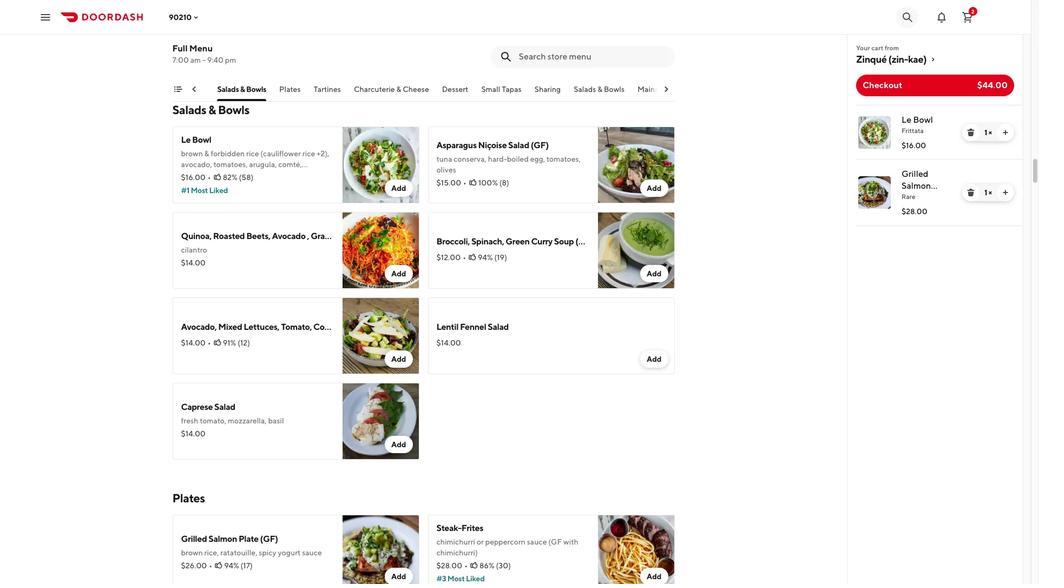 Task type: describe. For each thing, give the bounding box(es) containing it.
or inside le bowl brown & forbidden rice (cauliflower rice +2), avocado, tomatoes, arugula, comté, parmesan, sriracha mayo, chicken or frittata
[[297, 171, 304, 180]]

82%
[[223, 173, 238, 182]]

cart
[[872, 44, 884, 52]]

1 rice from the left
[[246, 149, 259, 158]]

remove item from cart image for grilled salmon plate (gf)
[[967, 188, 976, 197]]

salad left (v,
[[341, 322, 362, 333]]

× for grilled salmon plate (gf)
[[989, 188, 993, 197]]

$26.00
[[181, 562, 207, 571]]

slaw,
[[226, 23, 243, 31]]

salads & bowls down pm
[[217, 85, 266, 94]]

tartines
[[314, 85, 341, 94]]

mayo,
[[246, 171, 267, 180]]

comté,
[[278, 160, 302, 169]]

show menu categories image
[[174, 85, 182, 94]]

le bowl brown & forbidden rice (cauliflower rice +2), avocado, tomatoes, arugula, comté, parmesan, sriracha mayo, chicken or frittata
[[181, 135, 330, 180]]

$12.00 •
[[437, 253, 466, 262]]

plate for grilled salmon plate (gf)
[[902, 193, 923, 203]]

asparagus niçoise salad (gf) image
[[598, 127, 675, 204]]

open menu image
[[39, 11, 52, 24]]

2 items, open order cart image
[[962, 11, 975, 24]]

checkout
[[863, 80, 903, 90]]

7:00
[[172, 56, 189, 64]]

tapas
[[502, 85, 522, 94]]

broccoli, spinach, green curry soup (gf)
[[437, 237, 594, 247]]

(19)
[[495, 253, 507, 262]]

rice,
[[204, 549, 219, 558]]

brioche
[[298, 23, 324, 31]]

(8)
[[500, 179, 509, 187]]

add for le bowl
[[391, 184, 406, 193]]

sandwiches button
[[163, 84, 204, 101]]

comté
[[314, 322, 340, 333]]

add button for le bowl
[[385, 180, 413, 197]]

olives
[[437, 166, 456, 174]]

charcuterie
[[354, 85, 395, 94]]

full menu 7:00 am - 9:40 pm
[[172, 43, 236, 64]]

94% for 94% (19)
[[478, 253, 493, 262]]

most for bowl
[[191, 186, 208, 195]]

broccoli,
[[437, 237, 470, 247]]

fennel
[[460, 322, 487, 333]]

bowls left plates button
[[246, 85, 266, 94]]

parmesan,
[[181, 171, 217, 180]]

small tapas button
[[482, 84, 522, 101]]

tuna
[[437, 155, 452, 164]]

ratatouille,
[[221, 549, 258, 558]]

small
[[482, 85, 501, 94]]

(gf) for grilled salmon plate (gf)
[[925, 193, 943, 203]]

$14.00 down avocado,
[[181, 339, 206, 348]]

+2),
[[317, 149, 330, 158]]

• down avocado,
[[208, 339, 211, 348]]

tomato,
[[200, 417, 226, 426]]

list containing le bowl
[[848, 105, 1023, 226]]

le for le bowl brown & forbidden rice (cauliflower rice +2), avocado, tomatoes, arugula, comté, parmesan, sriracha mayo, chicken or frittata
[[181, 135, 191, 145]]

rare
[[902, 193, 916, 201]]

yogurt
[[278, 549, 301, 558]]

1 × for le bowl
[[985, 128, 993, 137]]

• for le bowl
[[208, 173, 211, 182]]

avocado,
[[181, 160, 212, 169]]

add one to cart image
[[1002, 128, 1010, 137]]

asparagus niçoise salad (gf) tuna conserva, hard-boiled egg, tomatoes, olives
[[437, 140, 581, 174]]

zinqué
[[857, 54, 887, 65]]

fried chicken sandwich image
[[343, 0, 419, 71]]

mozzarella,
[[228, 417, 267, 426]]

peppercorn
[[486, 538, 526, 547]]

am
[[190, 56, 201, 64]]

scroll menu navigation right image
[[662, 85, 671, 94]]

Item Search search field
[[519, 51, 666, 63]]

spicy
[[259, 549, 277, 558]]

charcuterie & cheese
[[354, 85, 429, 94]]

& inside le bowl brown & forbidden rice (cauliflower rice +2), avocado, tomatoes, arugula, comté, parmesan, sriracha mayo, chicken or frittata
[[204, 149, 209, 158]]

brown inside grilled salmon plate (gf) brown rice, ratatouille, spicy yogurt sauce
[[181, 549, 203, 558]]

#1 most liked
[[181, 186, 228, 195]]

tomato,
[[281, 322, 312, 333]]

brown inside le bowl brown & forbidden rice (cauliflower rice +2), avocado, tomatoes, arugula, comté, parmesan, sriracha mayo, chicken or frittata
[[181, 149, 203, 158]]

steak-frites chimichurri or peppercorn sauce (gf with chimichurri)
[[437, 524, 579, 558]]

pm
[[225, 56, 236, 64]]

or inside steak-frites chimichurri or peppercorn sauce (gf with chimichurri)
[[477, 538, 484, 547]]

sauce inside steak-frites chimichurri or peppercorn sauce (gf with chimichurri)
[[527, 538, 547, 547]]

niçoise
[[478, 140, 507, 151]]

2 button
[[957, 6, 979, 28]]

gf)
[[376, 322, 391, 333]]

(cauliflower
[[261, 149, 301, 158]]

& inside button
[[598, 85, 603, 94]]

$28.00 for $28.00 •
[[437, 562, 463, 571]]

salad inside quinoa, roasted beets, avocado , grated carrots salad cilantro $14.00
[[369, 231, 390, 242]]

salad inside asparagus niçoise salad (gf) tuna conserva, hard-boiled egg, tomatoes, olives
[[509, 140, 530, 151]]

scroll menu navigation left image
[[190, 85, 198, 94]]

bun
[[181, 34, 195, 42]]

add for avocado, mixed lettuces, tomato, comté salad (v, gf)
[[391, 355, 406, 364]]

bowls inside salads & bowls button
[[604, 85, 625, 94]]

salads & bowls button
[[574, 84, 625, 101]]

add button for caprese salad
[[385, 436, 413, 454]]

quinoa, roasted beets, avocado , grated carrots salad image
[[343, 212, 419, 289]]

100%
[[479, 179, 498, 187]]

$28.00 •
[[437, 562, 468, 571]]

grilled for grilled salmon plate (gf) brown rice, ratatouille, spicy yogurt sauce
[[181, 534, 207, 545]]

le bowl frittata
[[902, 115, 934, 135]]

salmon for grilled salmon plate (gf) brown rice, ratatouille, spicy yogurt sauce
[[209, 534, 237, 545]]

add for quinoa, roasted beets, avocado , grated carrots salad
[[391, 270, 406, 278]]

(gf) for asparagus niçoise salad (gf) tuna conserva, hard-boiled egg, tomatoes, olives
[[531, 140, 549, 151]]

mayo
[[273, 23, 291, 31]]

$14.00 inside caprese salad fresh tomato, mozzarella, basil $14.00
[[181, 430, 206, 439]]

chimichurri
[[437, 538, 476, 547]]

full
[[172, 43, 188, 54]]

salads & bowls down item search search field
[[574, 85, 625, 94]]

le for le bowl frittata
[[902, 115, 912, 125]]

1 for grilled salmon plate (gf)
[[985, 188, 988, 197]]

forbidden
[[211, 149, 245, 158]]

0 horizontal spatial salads
[[172, 103, 206, 117]]

soup
[[554, 237, 574, 247]]

• right $12.00
[[463, 253, 466, 262]]

boiled
[[507, 155, 529, 164]]

add one to cart image
[[1002, 188, 1010, 197]]

sharing
[[535, 85, 561, 94]]

90210 button
[[169, 13, 200, 21]]

add button for quinoa, roasted beets, avocado , grated carrots salad
[[385, 265, 413, 283]]

× for le bowl
[[989, 128, 993, 137]]

94% for 94% (17)
[[224, 562, 239, 571]]

0 horizontal spatial plates
[[172, 492, 205, 506]]

add for caprese salad
[[391, 441, 406, 449]]

zinqué (zin-kae) link
[[857, 53, 1015, 66]]

broccoli, spinach, green curry soup (gf) image
[[598, 212, 675, 289]]

your
[[857, 44, 871, 52]]

steak frites image
[[598, 516, 675, 585]]

86%
[[480, 562, 495, 571]]

arugula,
[[249, 160, 277, 169]]

94% (17)
[[224, 562, 253, 571]]

,
[[307, 231, 309, 242]]

$16.00 for $16.00
[[902, 141, 927, 150]]

- inside full menu 7:00 am - 9:40 pm
[[202, 56, 206, 64]]



Task type: locate. For each thing, give the bounding box(es) containing it.
most down $28.00 •
[[448, 575, 465, 584]]

$16.00 inside fried chicken sandwich pickles, cole slaw, sriracha mayo - brioche bun $16.00
[[181, 47, 206, 55]]

0 horizontal spatial le
[[181, 135, 191, 145]]

1 vertical spatial sriracha
[[218, 171, 245, 180]]

1 vertical spatial $28.00
[[437, 562, 463, 571]]

le inside le bowl frittata
[[902, 115, 912, 125]]

0 vertical spatial 1 ×
[[985, 128, 993, 137]]

bowl for le bowl brown & forbidden rice (cauliflower rice +2), avocado, tomatoes, arugula, comté, parmesan, sriracha mayo, chicken or frittata
[[192, 135, 211, 145]]

small tapas
[[482, 85, 522, 94]]

1 for le bowl
[[985, 128, 988, 137]]

kae)
[[909, 54, 927, 65]]

salads & bowls
[[217, 85, 266, 94], [574, 85, 625, 94], [172, 103, 250, 117]]

#3 most liked
[[437, 575, 485, 584]]

1 vertical spatial liked
[[466, 575, 485, 584]]

0 vertical spatial le
[[902, 115, 912, 125]]

grilled inside the "grilled salmon plate (gf)"
[[902, 169, 929, 179]]

-
[[293, 23, 296, 31], [202, 56, 206, 64]]

0 horizontal spatial plate
[[239, 534, 259, 545]]

le bowl image inside list
[[859, 116, 891, 149]]

0 horizontal spatial most
[[191, 186, 208, 195]]

tomatoes, inside asparagus niçoise salad (gf) tuna conserva, hard-boiled egg, tomatoes, olives
[[547, 155, 581, 164]]

salmon for grilled salmon plate (gf)
[[902, 181, 932, 191]]

1 horizontal spatial liked
[[466, 575, 485, 584]]

sriracha down forbidden
[[218, 171, 245, 180]]

0 vertical spatial plate
[[902, 193, 923, 203]]

1 vertical spatial plate
[[239, 534, 259, 545]]

quinoa, roasted beets, avocado , grated carrots salad cilantro $14.00
[[181, 231, 390, 268]]

1 vertical spatial brown
[[181, 549, 203, 558]]

0 horizontal spatial le bowl image
[[343, 127, 419, 204]]

add button for broccoli, spinach, green curry soup (gf)
[[641, 265, 669, 283]]

&
[[240, 85, 245, 94], [397, 85, 401, 94], [598, 85, 603, 94], [209, 103, 216, 117], [204, 149, 209, 158]]

1 vertical spatial 1 ×
[[985, 188, 993, 197]]

(gf) inside the "grilled salmon plate (gf)"
[[925, 193, 943, 203]]

(gf) inside grilled salmon plate (gf) brown rice, ratatouille, spicy yogurt sauce
[[260, 534, 278, 545]]

add for grilled salmon plate (gf)
[[391, 573, 406, 582]]

salmon inside grilled salmon plate (gf) brown rice, ratatouille, spicy yogurt sauce
[[209, 534, 237, 545]]

2 vertical spatial $16.00
[[181, 173, 206, 182]]

add button for asparagus niçoise salad (gf)
[[641, 180, 669, 197]]

• up #3 most liked
[[465, 562, 468, 571]]

salad up "tomato,"
[[214, 402, 235, 413]]

1 vertical spatial ×
[[989, 188, 993, 197]]

× left add one to cart icon
[[989, 128, 993, 137]]

2 horizontal spatial salads
[[574, 85, 596, 94]]

1 vertical spatial $16.00
[[902, 141, 927, 150]]

salads down pm
[[217, 85, 239, 94]]

0 vertical spatial grilled
[[902, 169, 929, 179]]

2 rice from the left
[[303, 149, 315, 158]]

0 vertical spatial sauce
[[527, 538, 547, 547]]

1 × left add one to cart image
[[985, 188, 993, 197]]

91%
[[223, 339, 236, 348]]

1 1 × from the top
[[985, 128, 993, 137]]

94% down the ratatouille,
[[224, 562, 239, 571]]

brown up avocado,
[[181, 149, 203, 158]]

liked for steak-frites
[[466, 575, 485, 584]]

quinoa,
[[181, 231, 212, 242]]

0 vertical spatial -
[[293, 23, 296, 31]]

1 left add one to cart icon
[[985, 128, 988, 137]]

$16.00 inside list
[[902, 141, 927, 150]]

plate inside the "grilled salmon plate (gf)"
[[902, 193, 923, 203]]

le up avocado,
[[181, 135, 191, 145]]

(58)
[[239, 173, 254, 182]]

bowl
[[914, 115, 934, 125], [192, 135, 211, 145]]

& up forbidden
[[209, 103, 216, 117]]

0 horizontal spatial rice
[[246, 149, 259, 158]]

le up frittata
[[902, 115, 912, 125]]

bowls up forbidden
[[218, 103, 250, 117]]

0 horizontal spatial 94%
[[224, 562, 239, 571]]

$14.00 down the cilantro
[[181, 259, 206, 268]]

$16.00 up am
[[181, 47, 206, 55]]

cole
[[208, 23, 225, 31]]

•
[[208, 173, 211, 182], [464, 179, 467, 187], [463, 253, 466, 262], [208, 339, 211, 348], [209, 562, 212, 571], [465, 562, 468, 571]]

0 vertical spatial most
[[191, 186, 208, 195]]

1 vertical spatial -
[[202, 56, 206, 64]]

roasted
[[213, 231, 245, 242]]

0 vertical spatial 1
[[985, 128, 988, 137]]

sriracha inside le bowl brown & forbidden rice (cauliflower rice +2), avocado, tomatoes, arugula, comté, parmesan, sriracha mayo, chicken or frittata
[[218, 171, 245, 180]]

0 horizontal spatial tomatoes,
[[214, 160, 248, 169]]

grilled salmon plate (gf) image
[[859, 177, 891, 209], [343, 516, 419, 585]]

1 brown from the top
[[181, 149, 203, 158]]

or down comté,
[[297, 171, 304, 180]]

grilled up rice,
[[181, 534, 207, 545]]

(gf) up spicy
[[260, 534, 278, 545]]

1 horizontal spatial grilled salmon plate (gf) image
[[859, 177, 891, 209]]

• for grilled salmon plate (gf)
[[209, 562, 212, 571]]

tomatoes, down forbidden
[[214, 160, 248, 169]]

2 1 from the top
[[985, 188, 988, 197]]

salad right carrots
[[369, 231, 390, 242]]

(zin-
[[889, 54, 909, 65]]

1 remove item from cart image from the top
[[967, 128, 976, 137]]

remove item from cart image for le bowl
[[967, 128, 976, 137]]

sauce right yogurt
[[302, 549, 322, 558]]

- right am
[[202, 56, 206, 64]]

or down frites
[[477, 538, 484, 547]]

$26.00 •
[[181, 562, 212, 571]]

liked
[[209, 186, 228, 195], [466, 575, 485, 584]]

fresh
[[181, 417, 198, 426]]

0 vertical spatial bowl
[[914, 115, 934, 125]]

9:40
[[207, 56, 224, 64]]

1 horizontal spatial le bowl image
[[859, 116, 891, 149]]

1 horizontal spatial salmon
[[902, 181, 932, 191]]

frittata
[[306, 171, 329, 180]]

asparagus
[[437, 140, 477, 151]]

bowl up avocado,
[[192, 135, 211, 145]]

0 horizontal spatial grilled salmon plate (gf) image
[[343, 516, 419, 585]]

sandwich
[[236, 8, 273, 18]]

basil
[[268, 417, 284, 426]]

caprese
[[181, 402, 213, 413]]

0 horizontal spatial salmon
[[209, 534, 237, 545]]

mixed
[[218, 322, 242, 333]]

plate inside grilled salmon plate (gf) brown rice, ratatouille, spicy yogurt sauce
[[239, 534, 259, 545]]

(gf) for grilled salmon plate (gf) brown rice, ratatouille, spicy yogurt sauce
[[260, 534, 278, 545]]

add for steak-frites
[[647, 573, 662, 582]]

chicken
[[269, 171, 296, 180]]

(12)
[[238, 339, 250, 348]]

$16.00 for $16.00 •
[[181, 173, 206, 182]]

notification bell image
[[936, 11, 949, 24]]

brown up $26.00
[[181, 549, 203, 558]]

sriracha inside fried chicken sandwich pickles, cole slaw, sriracha mayo - brioche bun $16.00
[[244, 23, 271, 31]]

salads down item search search field
[[574, 85, 596, 94]]

1 horizontal spatial tomatoes,
[[547, 155, 581, 164]]

1 × from the top
[[989, 128, 993, 137]]

& left 'cheese'
[[397, 85, 401, 94]]

grilled inside grilled salmon plate (gf) brown rice, ratatouille, spicy yogurt sauce
[[181, 534, 207, 545]]

$28.00 for $28.00
[[902, 207, 928, 216]]

1 vertical spatial le
[[181, 135, 191, 145]]

1 vertical spatial bowl
[[192, 135, 211, 145]]

1 horizontal spatial grilled
[[902, 169, 929, 179]]

0 horizontal spatial sauce
[[302, 549, 322, 558]]

82% (58)
[[223, 173, 254, 182]]

chimichurri)
[[437, 549, 478, 558]]

1 × for grilled salmon plate (gf)
[[985, 188, 993, 197]]

$28.00 inside list
[[902, 207, 928, 216]]

$28.00
[[902, 207, 928, 216], [437, 562, 463, 571]]

- inside fried chicken sandwich pickles, cole slaw, sriracha mayo - brioche bun $16.00
[[293, 23, 296, 31]]

tartines button
[[314, 84, 341, 101]]

cilantro
[[181, 246, 207, 255]]

1 vertical spatial most
[[448, 575, 465, 584]]

91% (12)
[[223, 339, 250, 348]]

$15.00 •
[[437, 179, 467, 187]]

1 horizontal spatial plate
[[902, 193, 923, 203]]

add
[[391, 184, 406, 193], [647, 184, 662, 193], [391, 270, 406, 278], [647, 270, 662, 278], [391, 355, 406, 364], [647, 355, 662, 364], [391, 441, 406, 449], [391, 573, 406, 582], [647, 573, 662, 582]]

cheese
[[403, 85, 429, 94]]

1 vertical spatial 94%
[[224, 562, 239, 571]]

plate for grilled salmon plate (gf) brown rice, ratatouille, spicy yogurt sauce
[[239, 534, 259, 545]]

$12.00
[[437, 253, 461, 262]]

0 vertical spatial salmon
[[902, 181, 932, 191]]

1 vertical spatial sauce
[[302, 549, 322, 558]]

0 vertical spatial ×
[[989, 128, 993, 137]]

sriracha down sandwich
[[244, 23, 271, 31]]

remove item from cart image left add one to cart icon
[[967, 128, 976, 137]]

salmon
[[902, 181, 932, 191], [209, 534, 237, 545]]

1 horizontal spatial $28.00
[[902, 207, 928, 216]]

(gf) right rare
[[925, 193, 943, 203]]

& down item search search field
[[598, 85, 603, 94]]

sandwiches
[[163, 85, 204, 94]]

0 horizontal spatial or
[[297, 171, 304, 180]]

fried
[[181, 8, 201, 18]]

1 horizontal spatial le
[[902, 115, 912, 125]]

bowl inside le bowl frittata
[[914, 115, 934, 125]]

grilled for grilled salmon plate (gf)
[[902, 169, 929, 179]]

2 × from the top
[[989, 188, 993, 197]]

1 horizontal spatial most
[[448, 575, 465, 584]]

sauce inside grilled salmon plate (gf) brown rice, ratatouille, spicy yogurt sauce
[[302, 549, 322, 558]]

salads & bowls down scroll menu navigation left image
[[172, 103, 250, 117]]

$15.00
[[437, 179, 461, 187]]

grilled up rare
[[902, 169, 929, 179]]

liked down 86%
[[466, 575, 485, 584]]

0 vertical spatial $16.00
[[181, 47, 206, 55]]

2 remove item from cart image from the top
[[967, 188, 976, 197]]

liked down 82%
[[209, 186, 228, 195]]

plates button
[[279, 84, 301, 101]]

0 vertical spatial $28.00
[[902, 207, 928, 216]]

0 vertical spatial 94%
[[478, 253, 493, 262]]

94% left (19)
[[478, 253, 493, 262]]

$28.00 down chimichurri)
[[437, 562, 463, 571]]

sauce
[[527, 538, 547, 547], [302, 549, 322, 558]]

add for asparagus niçoise salad (gf)
[[647, 184, 662, 193]]

add button for grilled salmon plate (gf)
[[385, 569, 413, 585]]

(gf
[[549, 538, 562, 547]]

$16.00 •
[[181, 173, 211, 182]]

$16.00 down avocado,
[[181, 173, 206, 182]]

caprese salad image
[[343, 383, 419, 460]]

$16.00 down frittata
[[902, 141, 927, 150]]

1 vertical spatial grilled
[[181, 534, 207, 545]]

remove item from cart image
[[967, 128, 976, 137], [967, 188, 976, 197]]

(17)
[[241, 562, 253, 571]]

1 horizontal spatial or
[[477, 538, 484, 547]]

bowls left mains
[[604, 85, 625, 94]]

0 vertical spatial or
[[297, 171, 304, 180]]

your cart from
[[857, 44, 900, 52]]

1 horizontal spatial 94%
[[478, 253, 493, 262]]

add for broccoli, spinach, green curry soup (gf)
[[647, 270, 662, 278]]

& up avocado,
[[204, 149, 209, 158]]

sriracha
[[244, 23, 271, 31], [218, 171, 245, 180]]

1 vertical spatial or
[[477, 538, 484, 547]]

& left plates button
[[240, 85, 245, 94]]

2 brown from the top
[[181, 549, 203, 558]]

× left add one to cart image
[[989, 188, 993, 197]]

rice left +2), at top
[[303, 149, 315, 158]]

grilled
[[902, 169, 929, 179], [181, 534, 207, 545]]

avocado, mixed lettuces, tomato, comté salad (v, gf) image
[[343, 298, 419, 375]]

1 vertical spatial grilled salmon plate (gf) image
[[343, 516, 419, 585]]

chicken
[[203, 8, 235, 18]]

0 horizontal spatial -
[[202, 56, 206, 64]]

zinqué (zin-kae)
[[857, 54, 927, 65]]

avocado
[[272, 231, 306, 242]]

salads down sandwiches button
[[172, 103, 206, 117]]

bowl inside le bowl brown & forbidden rice (cauliflower rice +2), avocado, tomatoes, arugula, comté, parmesan, sriracha mayo, chicken or frittata
[[192, 135, 211, 145]]

salad inside caprese salad fresh tomato, mozzarella, basil $14.00
[[214, 402, 235, 413]]

1 horizontal spatial bowl
[[914, 115, 934, 125]]

bowl for le bowl frittata
[[914, 115, 934, 125]]

(gf) inside asparagus niçoise salad (gf) tuna conserva, hard-boiled egg, tomatoes, olives
[[531, 140, 549, 151]]

1 vertical spatial salmon
[[209, 534, 237, 545]]

(30)
[[496, 562, 511, 571]]

• for steak-frites
[[465, 562, 468, 571]]

• up #1 most liked
[[208, 173, 211, 182]]

#3
[[437, 575, 446, 584]]

or
[[297, 171, 304, 180], [477, 538, 484, 547]]

bowl up frittata
[[914, 115, 934, 125]]

$14.00 inside quinoa, roasted beets, avocado , grated carrots salad cilantro $14.00
[[181, 259, 206, 268]]

with
[[564, 538, 579, 547]]

avocado,
[[181, 322, 217, 333]]

• down rice,
[[209, 562, 212, 571]]

salmon up rice,
[[209, 534, 237, 545]]

(gf) right soup on the right of page
[[576, 237, 594, 247]]

most down $16.00 •
[[191, 186, 208, 195]]

pickles,
[[181, 23, 207, 31]]

1 vertical spatial plates
[[172, 492, 205, 506]]

beets,
[[246, 231, 271, 242]]

le inside le bowl brown & forbidden rice (cauliflower rice +2), avocado, tomatoes, arugula, comté, parmesan, sriracha mayo, chicken or frittata
[[181, 135, 191, 145]]

le
[[902, 115, 912, 125], [181, 135, 191, 145]]

tomatoes, right egg,
[[547, 155, 581, 164]]

0 horizontal spatial liked
[[209, 186, 228, 195]]

list
[[848, 105, 1023, 226]]

most for frites
[[448, 575, 465, 584]]

$14.00
[[181, 259, 206, 268], [181, 339, 206, 348], [437, 339, 461, 348], [181, 430, 206, 439]]

0 vertical spatial remove item from cart image
[[967, 128, 976, 137]]

frites
[[462, 524, 484, 534]]

1 1 from the top
[[985, 128, 988, 137]]

salads inside button
[[574, 85, 596, 94]]

grilled salmon plate (gf) brown rice, ratatouille, spicy yogurt sauce
[[181, 534, 322, 558]]

1 vertical spatial 1
[[985, 188, 988, 197]]

sauce left (gf
[[527, 538, 547, 547]]

salmon inside the "grilled salmon plate (gf)"
[[902, 181, 932, 191]]

liked for le bowl
[[209, 186, 228, 195]]

#1
[[181, 186, 190, 195]]

salmon up rare
[[902, 181, 932, 191]]

90210
[[169, 13, 192, 21]]

remove item from cart image left add one to cart image
[[967, 188, 976, 197]]

(v,
[[364, 322, 374, 333]]

add button for avocado, mixed lettuces, tomato, comté salad (v, gf)
[[385, 351, 413, 368]]

94% (19)
[[478, 253, 507, 262]]

• right $15.00
[[464, 179, 467, 187]]

• for asparagus niçoise salad (gf)
[[464, 179, 467, 187]]

caprese salad fresh tomato, mozzarella, basil $14.00
[[181, 402, 284, 439]]

charcuterie & cheese button
[[354, 84, 429, 101]]

2 1 × from the top
[[985, 188, 993, 197]]

0 vertical spatial grilled salmon plate (gf) image
[[859, 177, 891, 209]]

add button for steak-frites
[[641, 569, 669, 585]]

bowls
[[246, 85, 266, 94], [604, 85, 625, 94], [218, 103, 250, 117]]

0 vertical spatial liked
[[209, 186, 228, 195]]

1 vertical spatial remove item from cart image
[[967, 188, 976, 197]]

100% (8)
[[479, 179, 509, 187]]

1 × left add one to cart icon
[[985, 128, 993, 137]]

1 horizontal spatial rice
[[303, 149, 315, 158]]

1 left add one to cart image
[[985, 188, 988, 197]]

1 horizontal spatial plates
[[279, 85, 301, 94]]

- right mayo
[[293, 23, 296, 31]]

sharing button
[[535, 84, 561, 101]]

1 horizontal spatial salads
[[217, 85, 239, 94]]

$16.00
[[181, 47, 206, 55], [902, 141, 927, 150], [181, 173, 206, 182]]

carrots
[[339, 231, 368, 242]]

$28.00 down rare
[[902, 207, 928, 216]]

hard-
[[488, 155, 507, 164]]

grilled salmon plate (gf)
[[902, 169, 943, 203]]

spinach,
[[472, 237, 504, 247]]

$14.00 down lentil
[[437, 339, 461, 348]]

1 horizontal spatial -
[[293, 23, 296, 31]]

$14.00 down fresh
[[181, 430, 206, 439]]

salad up boiled
[[509, 140, 530, 151]]

steak-
[[437, 524, 462, 534]]

rice up arugula,
[[246, 149, 259, 158]]

0 vertical spatial sriracha
[[244, 23, 271, 31]]

& inside button
[[397, 85, 401, 94]]

0 horizontal spatial bowl
[[192, 135, 211, 145]]

86% (30)
[[480, 562, 511, 571]]

tomatoes, inside le bowl brown & forbidden rice (cauliflower rice +2), avocado, tomatoes, arugula, comté, parmesan, sriracha mayo, chicken or frittata
[[214, 160, 248, 169]]

salad right 'fennel'
[[488, 322, 509, 333]]

1 horizontal spatial sauce
[[527, 538, 547, 547]]

0 vertical spatial brown
[[181, 149, 203, 158]]

le bowl image
[[859, 116, 891, 149], [343, 127, 419, 204]]

0 vertical spatial plates
[[279, 85, 301, 94]]

(gf) up egg,
[[531, 140, 549, 151]]

0 horizontal spatial grilled
[[181, 534, 207, 545]]

0 horizontal spatial $28.00
[[437, 562, 463, 571]]



Task type: vqa. For each thing, say whether or not it's contained in the screenshot.
Mains button
yes



